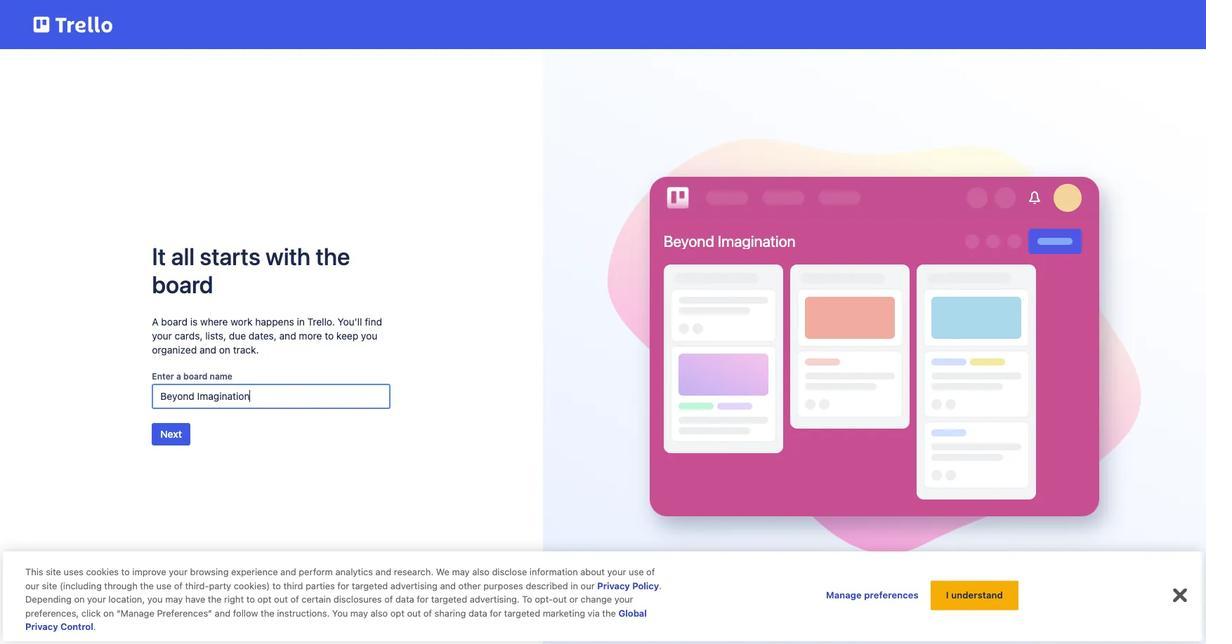 Task type: vqa. For each thing, say whether or not it's contained in the screenshot.
Next
yes



Task type: locate. For each thing, give the bounding box(es) containing it.
0 horizontal spatial .
[[93, 622, 96, 633]]

site up depending
[[42, 581, 57, 592]]

you inside a board is where work happens in trello. you'll find your cards, lists, due dates, and more to keep you organized and on track.
[[361, 330, 377, 342]]

you
[[361, 330, 377, 342], [147, 595, 163, 606]]

the
[[316, 242, 350, 270], [140, 581, 154, 592], [208, 595, 222, 606], [261, 608, 274, 620], [602, 608, 616, 620]]

1 horizontal spatial our
[[581, 581, 595, 592]]

in up or
[[571, 581, 578, 592]]

0 vertical spatial board
[[152, 270, 213, 299]]

the inside this site uses cookies to improve your browsing experience and perform analytics and research. we may also disclose information about your use of our site (including through the use of third-party cookies) to third parties for targeted advertising and other purposes described in our
[[140, 581, 154, 592]]

purposes
[[483, 581, 523, 592]]

out left or
[[553, 595, 567, 606]]

0 horizontal spatial targeted
[[352, 581, 388, 592]]

policy
[[632, 581, 659, 592]]

2 vertical spatial board
[[183, 372, 208, 382]]

0 horizontal spatial data
[[395, 595, 414, 606]]

1 horizontal spatial also
[[472, 567, 490, 578]]

1 vertical spatial .
[[93, 622, 96, 633]]

you down find
[[361, 330, 377, 342]]

. for . depending on your location, you may have the right to opt out of certain disclosures of data for targeted advertising. to opt-out or change your preferences, click on "manage preferences" and follow the instructions. you may also opt out of sharing data for targeted marketing via the
[[659, 581, 662, 592]]

via
[[588, 608, 600, 620]]

in up more
[[297, 316, 305, 328]]

1 vertical spatial for
[[417, 595, 429, 606]]

0 vertical spatial .
[[659, 581, 662, 592]]

next
[[160, 429, 182, 440]]

track.
[[233, 344, 259, 356]]

2 horizontal spatial on
[[219, 344, 230, 356]]

on down (including
[[74, 595, 85, 606]]

more
[[299, 330, 322, 342]]

back
[[48, 616, 71, 628]]

1 horizontal spatial for
[[417, 595, 429, 606]]

1 horizontal spatial you
[[361, 330, 377, 342]]

trello.
[[307, 316, 335, 328]]

preferences,
[[25, 608, 79, 620]]

data down advertising
[[395, 595, 414, 606]]

on
[[219, 344, 230, 356], [74, 595, 85, 606], [103, 608, 114, 620]]

0 horizontal spatial our
[[25, 581, 39, 592]]

1 horizontal spatial .
[[659, 581, 662, 592]]

privacy alert dialog
[[3, 552, 1203, 642]]

privacy down preferences,
[[25, 622, 58, 633]]

also down disclosures
[[371, 608, 388, 620]]

0 vertical spatial in
[[297, 316, 305, 328]]

use down improve
[[156, 581, 171, 592]]

0 horizontal spatial also
[[371, 608, 388, 620]]

manage preferences
[[826, 590, 919, 601]]

1 horizontal spatial out
[[407, 608, 421, 620]]

1 vertical spatial trello image
[[664, 184, 692, 212]]

0 vertical spatial you
[[361, 330, 377, 342]]

0 vertical spatial targeted
[[352, 581, 388, 592]]

follow
[[233, 608, 258, 620]]

1 our from the left
[[25, 581, 39, 592]]

skip
[[492, 617, 512, 629]]

trello image
[[31, 8, 115, 41], [664, 184, 692, 212]]

0 horizontal spatial trello image
[[31, 8, 115, 41]]

use up privacy policy
[[629, 567, 644, 578]]

0 vertical spatial also
[[472, 567, 490, 578]]

to up through
[[121, 567, 130, 578]]

. inside . depending on your location, you may have the right to opt out of certain disclosures of data for targeted advertising. to opt-out or change your preferences, click on "manage preferences" and follow the instructions. you may also opt out of sharing data for targeted marketing via the
[[659, 581, 662, 592]]

.
[[659, 581, 662, 592], [93, 622, 96, 633]]

1 horizontal spatial targeted
[[431, 595, 467, 606]]

use
[[629, 567, 644, 578], [156, 581, 171, 592]]

to down cookies)
[[246, 595, 255, 606]]

0 horizontal spatial on
[[74, 595, 85, 606]]

2 horizontal spatial may
[[452, 567, 470, 578]]

0 vertical spatial opt
[[257, 595, 272, 606]]

0 vertical spatial on
[[219, 344, 230, 356]]

your down privacy policy
[[614, 595, 633, 606]]

may up preferences"
[[165, 595, 183, 606]]

the down improve
[[140, 581, 154, 592]]

and right "analytics"
[[376, 567, 391, 578]]

targeted up disclosures
[[352, 581, 388, 592]]

to
[[325, 330, 334, 342], [121, 567, 130, 578], [272, 581, 281, 592], [246, 595, 255, 606]]

the right via
[[602, 608, 616, 620]]

and
[[279, 330, 296, 342], [199, 344, 216, 356], [280, 567, 296, 578], [376, 567, 391, 578], [440, 581, 456, 592], [215, 608, 231, 620]]

in inside this site uses cookies to improve your browsing experience and perform analytics and research. we may also disclose information about your use of our site (including through the use of third-party cookies) to third parties for targeted advertising and other purposes described in our
[[571, 581, 578, 592]]

your down a
[[152, 330, 172, 342]]

beyond
[[664, 233, 714, 251]]

and inside . depending on your location, you may have the right to opt out of certain disclosures of data for targeted advertising. to opt-out or change your preferences, click on "manage preferences" and follow the instructions. you may also opt out of sharing data for targeted marketing via the
[[215, 608, 231, 620]]

opt down advertising
[[390, 608, 405, 620]]

it
[[152, 242, 166, 270]]

0 vertical spatial may
[[452, 567, 470, 578]]

on right "click"
[[103, 608, 114, 620]]

enter a board name
[[152, 372, 232, 382]]

0 vertical spatial for
[[337, 581, 349, 592]]

preferences
[[864, 590, 919, 601]]

third-
[[185, 581, 209, 592]]

0 horizontal spatial in
[[297, 316, 305, 328]]

0 vertical spatial privacy
[[597, 581, 630, 592]]

advertising.
[[470, 595, 520, 606]]

1 horizontal spatial opt
[[390, 608, 405, 620]]

our down this
[[25, 581, 39, 592]]

2 vertical spatial on
[[103, 608, 114, 620]]

next button
[[152, 424, 190, 446]]

1 vertical spatial targeted
[[431, 595, 467, 606]]

privacy up change
[[597, 581, 630, 592]]

our down about
[[581, 581, 595, 592]]

of up policy
[[646, 567, 655, 578]]

with
[[266, 242, 311, 270]]

1 horizontal spatial in
[[571, 581, 578, 592]]

data down advertising. at the left of the page
[[469, 608, 487, 620]]

targeted up sharing
[[431, 595, 467, 606]]

1 vertical spatial site
[[42, 581, 57, 592]]

due
[[229, 330, 246, 342]]

to down trello.
[[325, 330, 334, 342]]

your up third-
[[169, 567, 188, 578]]

party
[[209, 581, 231, 592]]

the right with
[[316, 242, 350, 270]]

0 horizontal spatial may
[[165, 595, 183, 606]]

targeted down 'to'
[[504, 608, 540, 620]]

for down "analytics"
[[337, 581, 349, 592]]

0 horizontal spatial opt
[[257, 595, 272, 606]]

our
[[25, 581, 39, 592], [581, 581, 595, 592]]

or
[[569, 595, 578, 606]]

location,
[[108, 595, 145, 606]]

name
[[210, 372, 232, 382]]

opt
[[257, 595, 272, 606], [390, 608, 405, 620]]

targeted
[[352, 581, 388, 592], [431, 595, 467, 606], [504, 608, 540, 620]]

back button
[[31, 614, 71, 631]]

may up other
[[452, 567, 470, 578]]

and down happens
[[279, 330, 296, 342]]

1 vertical spatial in
[[571, 581, 578, 592]]

you up "manage
[[147, 595, 163, 606]]

2 vertical spatial targeted
[[504, 608, 540, 620]]

data
[[395, 595, 414, 606], [469, 608, 487, 620]]

for
[[337, 581, 349, 592], [417, 595, 429, 606], [490, 608, 502, 620]]

privacy
[[597, 581, 630, 592], [25, 622, 58, 633]]

you inside . depending on your location, you may have the right to opt out of certain disclosures of data for targeted advertising. to opt-out or change your preferences, click on "manage preferences" and follow the instructions. you may also opt out of sharing data for targeted marketing via the
[[147, 595, 163, 606]]

0 vertical spatial trello image
[[31, 8, 115, 41]]

2 vertical spatial may
[[350, 608, 368, 620]]

1 horizontal spatial privacy
[[597, 581, 630, 592]]

out
[[274, 595, 288, 606], [553, 595, 567, 606], [407, 608, 421, 620]]

your
[[152, 330, 172, 342], [169, 567, 188, 578], [607, 567, 626, 578], [87, 595, 106, 606], [614, 595, 633, 606]]

0 vertical spatial site
[[46, 567, 61, 578]]

marketing
[[543, 608, 585, 620]]

and down we
[[440, 581, 456, 592]]

1 vertical spatial opt
[[390, 608, 405, 620]]

0 horizontal spatial use
[[156, 581, 171, 592]]

control
[[60, 622, 93, 633]]

2 vertical spatial for
[[490, 608, 502, 620]]

and down right in the bottom of the page
[[215, 608, 231, 620]]

1 horizontal spatial use
[[629, 567, 644, 578]]

privacy policy link
[[597, 581, 659, 592]]

targeted inside this site uses cookies to improve your browsing experience and perform analytics and research. we may also disclose information about your use of our site (including through the use of third-party cookies) to third parties for targeted advertising and other purposes described in our
[[352, 581, 388, 592]]

keep
[[336, 330, 358, 342]]

0 horizontal spatial privacy
[[25, 622, 58, 633]]

1 vertical spatial also
[[371, 608, 388, 620]]

for down advertising. at the left of the page
[[490, 608, 502, 620]]

1 vertical spatial board
[[161, 316, 188, 328]]

out down advertising
[[407, 608, 421, 620]]

1 horizontal spatial trello image
[[664, 184, 692, 212]]

out down third
[[274, 595, 288, 606]]

the right follow
[[261, 608, 274, 620]]

beyond imagination
[[664, 233, 796, 251]]

to inside a board is where work happens in trello. you'll find your cards, lists, due dates, and more to keep you organized and on track.
[[325, 330, 334, 342]]

organized
[[152, 344, 197, 356]]

described
[[526, 581, 568, 592]]

on down the lists,
[[219, 344, 230, 356]]

for down advertising
[[417, 595, 429, 606]]

1 vertical spatial you
[[147, 595, 163, 606]]

site
[[46, 567, 61, 578], [42, 581, 57, 592]]

1 vertical spatial may
[[165, 595, 183, 606]]

site right this
[[46, 567, 61, 578]]

1 horizontal spatial on
[[103, 608, 114, 620]]

may down disclosures
[[350, 608, 368, 620]]

opt-
[[535, 595, 553, 606]]

1 vertical spatial data
[[469, 608, 487, 620]]

dates,
[[249, 330, 277, 342]]

opt down cookies)
[[257, 595, 272, 606]]

a
[[176, 372, 181, 382]]

0 horizontal spatial for
[[337, 581, 349, 592]]

also up other
[[472, 567, 490, 578]]

uses
[[64, 567, 83, 578]]

0 horizontal spatial you
[[147, 595, 163, 606]]

1 vertical spatial privacy
[[25, 622, 58, 633]]



Task type: describe. For each thing, give the bounding box(es) containing it.
2 our from the left
[[581, 581, 595, 592]]

(including
[[60, 581, 102, 592]]

perform
[[299, 567, 333, 578]]

this
[[25, 567, 43, 578]]

manage preferences button
[[826, 582, 919, 610]]

preferences"
[[157, 608, 212, 620]]

privacy inside global privacy control
[[25, 622, 58, 633]]

depending
[[25, 595, 72, 606]]

lists,
[[205, 330, 226, 342]]

0 vertical spatial use
[[629, 567, 644, 578]]

parties
[[306, 581, 335, 592]]

skip button
[[492, 617, 512, 631]]

1 horizontal spatial may
[[350, 608, 368, 620]]

global
[[619, 608, 647, 620]]

we
[[436, 567, 450, 578]]

you
[[332, 608, 348, 620]]

imagination
[[718, 233, 796, 251]]

about
[[580, 567, 605, 578]]

enter
[[152, 372, 174, 382]]

find
[[365, 316, 382, 328]]

where
[[200, 316, 228, 328]]

you'll
[[338, 316, 362, 328]]

and up third
[[280, 567, 296, 578]]

disclosures
[[334, 595, 382, 606]]

2 horizontal spatial for
[[490, 608, 502, 620]]

it all starts with the board
[[152, 242, 350, 299]]

have
[[185, 595, 205, 606]]

and down the lists,
[[199, 344, 216, 356]]

happens
[[255, 316, 294, 328]]

sharing
[[435, 608, 466, 620]]

to
[[522, 595, 532, 606]]

. depending on your location, you may have the right to opt out of certain disclosures of data for targeted advertising. to opt-out or change your preferences, click on "manage preferences" and follow the instructions. you may also opt out of sharing data for targeted marketing via the
[[25, 581, 662, 620]]

in inside a board is where work happens in trello. you'll find your cards, lists, due dates, and more to keep you organized and on track.
[[297, 316, 305, 328]]

starts
[[200, 242, 260, 270]]

your inside a board is where work happens in trello. you'll find your cards, lists, due dates, and more to keep you organized and on track.
[[152, 330, 172, 342]]

understand
[[951, 590, 1003, 601]]

also inside this site uses cookies to improve your browsing experience and perform analytics and research. we may also disclose information about your use of our site (including through the use of third-party cookies) to third parties for targeted advertising and other purposes described in our
[[472, 567, 490, 578]]

also inside . depending on your location, you may have the right to opt out of certain disclosures of data for targeted advertising. to opt-out or change your preferences, click on "manage preferences" and follow the instructions. you may also opt out of sharing data for targeted marketing via the
[[371, 608, 388, 620]]

i understand button
[[931, 582, 1019, 611]]

0 vertical spatial data
[[395, 595, 414, 606]]

work
[[231, 316, 253, 328]]

cookies)
[[234, 581, 270, 592]]

2 horizontal spatial targeted
[[504, 608, 540, 620]]

to inside . depending on your location, you may have the right to opt out of certain disclosures of data for targeted advertising. to opt-out or change your preferences, click on "manage preferences" and follow the instructions. you may also opt out of sharing data for targeted marketing via the
[[246, 595, 255, 606]]

1 horizontal spatial data
[[469, 608, 487, 620]]

of down advertising
[[384, 595, 393, 606]]

instructions.
[[277, 608, 330, 620]]

click
[[81, 608, 101, 620]]

all
[[171, 242, 195, 270]]

board inside it all starts with the board
[[152, 270, 213, 299]]

certain
[[302, 595, 331, 606]]

information
[[530, 567, 578, 578]]

improve
[[132, 567, 166, 578]]

right
[[224, 595, 244, 606]]

research.
[[394, 567, 434, 578]]

manage
[[826, 590, 862, 601]]

the inside it all starts with the board
[[316, 242, 350, 270]]

1 vertical spatial use
[[156, 581, 171, 592]]

2 horizontal spatial out
[[553, 595, 567, 606]]

the down party
[[208, 595, 222, 606]]

. for .
[[93, 622, 96, 633]]

of left third-
[[174, 581, 183, 592]]

your up privacy policy link
[[607, 567, 626, 578]]

on inside a board is where work happens in trello. you'll find your cards, lists, due dates, and more to keep you organized and on track.
[[219, 344, 230, 356]]

1 vertical spatial on
[[74, 595, 85, 606]]

change
[[581, 595, 612, 606]]

a
[[152, 316, 158, 328]]

browsing
[[190, 567, 229, 578]]

may inside this site uses cookies to improve your browsing experience and perform analytics and research. we may also disclose information about your use of our site (including through the use of third-party cookies) to third parties for targeted advertising and other purposes described in our
[[452, 567, 470, 578]]

other
[[458, 581, 481, 592]]

global privacy control link
[[25, 608, 647, 633]]

a board is where work happens in trello. you'll find your cards, lists, due dates, and more to keep you organized and on track.
[[152, 316, 382, 356]]

cards,
[[175, 330, 203, 342]]

global privacy control
[[25, 608, 647, 633]]

disclose
[[492, 567, 527, 578]]

advertising
[[390, 581, 438, 592]]

third
[[283, 581, 303, 592]]

is
[[190, 316, 198, 328]]

experience
[[231, 567, 278, 578]]

cookies
[[86, 567, 119, 578]]

of down third
[[290, 595, 299, 606]]

of left sharing
[[423, 608, 432, 620]]

privacy policy
[[597, 581, 659, 592]]

0 horizontal spatial out
[[274, 595, 288, 606]]

your up "click"
[[87, 595, 106, 606]]

through
[[104, 581, 138, 592]]

i
[[946, 590, 949, 601]]

to left third
[[272, 581, 281, 592]]

board inside a board is where work happens in trello. you'll find your cards, lists, due dates, and more to keep you organized and on track.
[[161, 316, 188, 328]]

Enter a board name text field
[[152, 384, 391, 410]]

analytics
[[335, 567, 373, 578]]

"manage
[[116, 608, 154, 620]]

this site uses cookies to improve your browsing experience and perform analytics and research. we may also disclose information about your use of our site (including through the use of third-party cookies) to third parties for targeted advertising and other purposes described in our
[[25, 567, 655, 592]]

i understand
[[946, 590, 1003, 601]]

for inside this site uses cookies to improve your browsing experience and perform analytics and research. we may also disclose information about your use of our site (including through the use of third-party cookies) to third parties for targeted advertising and other purposes described in our
[[337, 581, 349, 592]]



